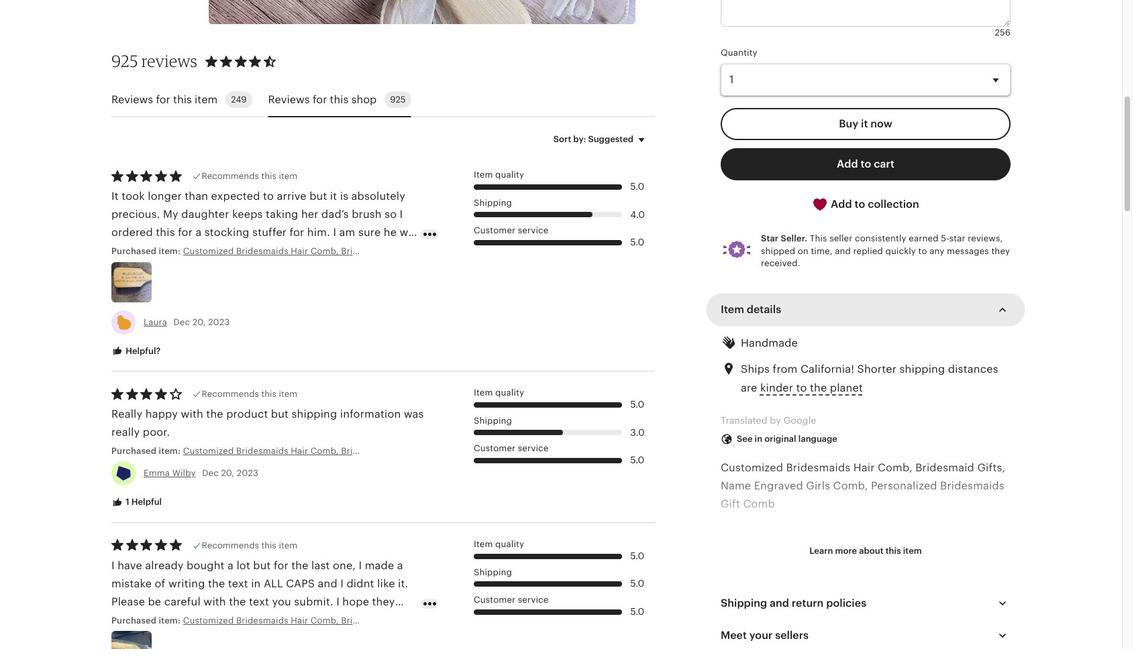 Task type: vqa. For each thing, say whether or not it's contained in the screenshot.
middle Customer
yes



Task type: describe. For each thing, give the bounding box(es) containing it.
i left could in the bottom left of the page
[[244, 614, 247, 627]]

7 5.0 from the top
[[631, 607, 645, 618]]

quality for 5.0
[[496, 540, 524, 550]]

item details
[[721, 303, 782, 316]]

1 helpful button
[[101, 491, 172, 516]]

customized bridesmaids hair comb, bridesmaid gifts, name engraved girls comb, personalized bridesmaids gift comb
[[721, 462, 1006, 511]]

this left shop
[[330, 93, 349, 106]]

return
[[792, 598, 824, 610]]

it!
[[136, 245, 146, 257]]

a down comb
[[898, 590, 904, 602]]

brush
[[352, 208, 382, 221]]

learn more about this item
[[810, 546, 922, 556]]

and inside i have already bought a lot but for the last one, i made a mistake of writing the text in all caps and i didnt like it. please be careful with the text you submit.  i hope they sent me sample in pic so i could have seen how it looked first.
[[318, 578, 338, 591]]

so inside i have already bought a lot but for the last one, i made a mistake of writing the text in all caps and i didnt like it. please be careful with the text you submit.  i hope they sent me sample in pic so i could have seen how it looked first.
[[229, 614, 241, 627]]

item: for longer
[[159, 247, 181, 257]]

for up gift
[[880, 590, 895, 602]]

collection
[[868, 198, 920, 211]]

2 item: from the top
[[159, 447, 181, 457]]

absolutely
[[352, 190, 406, 203]]

0 horizontal spatial 2023
[[208, 317, 230, 327]]

about
[[860, 546, 884, 556]]

sort by: suggested
[[554, 134, 634, 145]]

details
[[747, 303, 782, 316]]

to for add to cart
[[861, 158, 872, 170]]

gifts,
[[978, 462, 1006, 475]]

item for 5.0
[[279, 541, 298, 551]]

taking
[[266, 208, 298, 221]]

i left am
[[333, 226, 337, 239]]

last
[[312, 560, 330, 572]]

buy it now
[[839, 117, 893, 130]]

purchased item: for longer
[[111, 247, 183, 257]]

now
[[871, 117, 893, 130]]

recommends for expected
[[202, 171, 259, 182]]

but inside i have already bought a lot but for the last one, i made a mistake of writing the text in all caps and i didnt like it. please be careful with the text you submit.  i hope they sent me sample in pic so i could have seen how it looked first.
[[253, 560, 271, 572]]

customer service for i have already bought a lot but for the last one, i made a mistake of writing the text in all caps and i didnt like it. please be careful with the text you submit.  i hope they sent me sample in pic so i could have seen how it looked first.
[[474, 596, 549, 606]]

these
[[793, 571, 824, 584]]

stocking
[[205, 226, 250, 239]]

i left the hope
[[337, 596, 340, 609]]

2 recommends this item from the top
[[202, 390, 298, 400]]

item details button
[[709, 294, 1023, 326]]

like
[[377, 578, 395, 591]]

your
[[750, 630, 773, 643]]

shop
[[352, 93, 377, 106]]

item quality for it took longer than expected to arrive but it is absolutely precious.  my daughter keeps taking her dad's brush so i ordered this for a stocking stuffer for him.  i am sure he will love it!
[[474, 170, 524, 180]]

it took longer than expected to arrive but it is absolutely precious.  my daughter keeps taking her dad's brush so i ordered this for a stocking stuffer for him.  i am sure he will love it!
[[111, 190, 418, 257]]

6 5.0 from the top
[[631, 579, 645, 590]]

hope
[[343, 596, 369, 609]]

on
[[798, 246, 809, 256]]

for down "my"
[[178, 226, 193, 239]]

1 horizontal spatial dec
[[202, 469, 219, 479]]

add to collection
[[829, 198, 920, 211]]

to inside the 'this seller consistently earned 5-star reviews, shipped on time, and replied quickly to any messages they received.'
[[919, 246, 928, 256]]

wilby
[[172, 469, 196, 479]]

service for it took longer than expected to arrive but it is absolutely precious.  my daughter keeps taking her dad's brush so i ordered this for a stocking stuffer for him.  i am sure he will love it!
[[518, 226, 549, 236]]

helpful
[[131, 498, 162, 508]]

groomsmen
[[948, 608, 1011, 621]]

i up mistake
[[111, 560, 115, 572]]

meet your sellers button
[[709, 620, 1023, 650]]

in inside see in original language link
[[755, 435, 763, 445]]

really happy with the product but shipping information was really poor.
[[111, 408, 424, 439]]

careful
[[164, 596, 201, 609]]

reviews for reviews for this item
[[111, 93, 153, 106]]

kind
[[828, 590, 851, 602]]

handmade
[[741, 337, 798, 350]]

but inside it took longer than expected to arrive but it is absolutely precious.  my daughter keeps taking her dad's brush so i ordered this for a stocking stuffer for him.  i am sure he will love it!
[[310, 190, 327, 203]]

for inside i have already bought a lot but for the last one, i made a mistake of writing the text in all caps and i didnt like it. please be careful with the text you submit.  i hope they sent me sample in pic so i could have seen how it looked first.
[[274, 560, 289, 572]]

bought
[[187, 560, 225, 572]]

policies
[[827, 598, 867, 610]]

❤ detail ❤
[[721, 535, 777, 548]]

for right gift
[[901, 608, 916, 621]]

1 horizontal spatial wedding
[[907, 590, 952, 602]]

emma wilby dec 20, 2023
[[144, 469, 259, 479]]

translated by google
[[721, 415, 817, 426]]

you
[[272, 596, 291, 609]]

for down reviews
[[156, 93, 170, 106]]

my
[[163, 208, 179, 221]]

great gift - these high quality comb will make unique and one of a kind gifts for a wedding , anniversary , wedding favors , gift for dad , groomsmen or any occasion that needs personal touch.
[[721, 571, 1011, 639]]

comb
[[744, 498, 775, 511]]

customer service for it took longer than expected to arrive but it is absolutely precious.  my daughter keeps taking her dad's brush so i ordered this for a stocking stuffer for him.  i am sure he will love it!
[[474, 226, 549, 236]]

more
[[836, 546, 858, 556]]

suggested
[[589, 134, 634, 145]]

am
[[339, 226, 356, 239]]

poor.
[[143, 426, 170, 439]]

dad
[[919, 608, 939, 621]]

shipping for 5.0
[[474, 568, 512, 578]]

meet your sellers
[[721, 630, 809, 643]]

a inside it took longer than expected to arrive but it is absolutely precious.  my daughter keeps taking her dad's brush so i ordered this for a stocking stuffer for him.  i am sure he will love it!
[[196, 226, 202, 239]]

needs
[[830, 626, 862, 639]]

laura added a photo of their purchase image
[[111, 262, 152, 303]]

really
[[111, 426, 140, 439]]

by
[[770, 415, 781, 426]]

2 purchased from the top
[[111, 447, 157, 457]]

are
[[741, 382, 758, 395]]

keeps
[[232, 208, 263, 221]]

be
[[148, 596, 161, 609]]

reviews for this item
[[111, 93, 218, 106]]

2 ❤ from the left
[[767, 535, 777, 548]]

shorter
[[858, 363, 897, 376]]

item for 4.0
[[279, 171, 298, 182]]

earned
[[909, 234, 939, 244]]

quality for 3.0
[[496, 388, 524, 398]]

2 purchased item: from the top
[[111, 447, 183, 457]]

and inside the 'this seller consistently earned 5-star reviews, shipped on time, and replied quickly to any messages they received.'
[[835, 246, 851, 256]]

personal
[[865, 626, 910, 639]]

already
[[145, 560, 184, 572]]

1 horizontal spatial in
[[251, 578, 261, 591]]

0 horizontal spatial have
[[118, 560, 142, 572]]

recommends this item for to
[[202, 171, 298, 182]]

recommends for a
[[202, 541, 259, 551]]

for left him.
[[290, 226, 304, 239]]

unique
[[721, 590, 757, 602]]

the down lot
[[229, 596, 246, 609]]

seller.
[[781, 234, 808, 244]]

they inside the 'this seller consistently earned 5-star reviews, shipped on time, and replied quickly to any messages they received.'
[[992, 246, 1011, 256]]

any inside the 'this seller consistently earned 5-star reviews, shipped on time, and replied quickly to any messages they received.'
[[930, 246, 945, 256]]

i right one,
[[359, 560, 362, 572]]

, left gift
[[874, 608, 877, 621]]

cart
[[874, 158, 895, 170]]

1 horizontal spatial 20,
[[221, 469, 235, 479]]

california!
[[801, 363, 855, 376]]

how
[[338, 614, 360, 627]]

buy it now button
[[721, 108, 1011, 140]]

one
[[783, 590, 803, 602]]

service for i have already bought a lot but for the last one, i made a mistake of writing the text in all caps and i didnt like it. please be careful with the text you submit.  i hope they sent me sample in pic so i could have seen how it looked first.
[[518, 596, 549, 606]]

5-
[[942, 234, 950, 244]]

bridesmaid
[[916, 462, 975, 475]]

1 horizontal spatial comb,
[[878, 462, 913, 475]]

1 vertical spatial have
[[283, 614, 307, 627]]

item for 3.0
[[474, 388, 493, 398]]

tab list containing reviews for this item
[[111, 83, 655, 118]]

it inside button
[[862, 117, 868, 130]]

hair
[[854, 462, 875, 475]]

seller
[[830, 234, 853, 244]]

looked
[[373, 614, 408, 627]]

shipping for 4.0
[[474, 198, 512, 208]]

seen
[[310, 614, 335, 627]]

0 horizontal spatial wedding
[[791, 608, 836, 621]]

a left lot
[[228, 560, 234, 572]]

recommends this item for lot
[[202, 541, 298, 551]]

this inside it took longer than expected to arrive but it is absolutely precious.  my daughter keeps taking her dad's brush so i ordered this for a stocking stuffer for him.  i am sure he will love it!
[[156, 226, 175, 239]]

sort by: suggested button
[[544, 126, 660, 154]]

add to collection button
[[721, 188, 1011, 221]]

see
[[737, 435, 753, 445]]

they inside i have already bought a lot but for the last one, i made a mistake of writing the text in all caps and i didnt like it. please be careful with the text you submit.  i hope they sent me sample in pic so i could have seen how it looked first.
[[372, 596, 395, 609]]

any inside great gift - these high quality comb will make unique and one of a kind gifts for a wedding , anniversary , wedding favors , gift for dad , groomsmen or any occasion that needs personal touch.
[[735, 626, 754, 639]]

1 ❤ from the left
[[721, 535, 731, 548]]

with inside really happy with the product but shipping information was really poor.
[[181, 408, 203, 421]]

made
[[365, 560, 394, 572]]

item for 5.0
[[474, 540, 493, 550]]

1 vertical spatial comb,
[[834, 480, 869, 493]]

2 customer from the top
[[474, 444, 516, 454]]



Task type: locate. For each thing, give the bounding box(es) containing it.
2 vertical spatial item:
[[159, 616, 181, 627]]

item quality
[[474, 170, 524, 180], [474, 388, 524, 398], [474, 540, 524, 550]]

a left kind
[[819, 590, 825, 602]]

2 recommends from the top
[[202, 390, 259, 400]]

i down absolutely
[[400, 208, 403, 221]]

3 purchased item: from the top
[[111, 616, 183, 627]]

star
[[950, 234, 966, 244]]

1 vertical spatial 2023
[[237, 469, 259, 479]]

1 vertical spatial will
[[924, 571, 942, 584]]

2 vertical spatial recommends
[[202, 541, 259, 551]]

reviews right 249
[[268, 93, 310, 106]]

the down the bought at the left bottom of page
[[208, 578, 225, 591]]

any right the or
[[735, 626, 754, 639]]

to inside add to cart button
[[861, 158, 872, 170]]

comb, up personalized
[[878, 462, 913, 475]]

249
[[231, 95, 247, 105]]

item inside learn more about this item dropdown button
[[904, 546, 922, 556]]

this right about
[[886, 546, 901, 556]]

2 customer service from the top
[[474, 444, 549, 454]]

add left cart
[[837, 158, 859, 170]]

1 vertical spatial in
[[251, 578, 261, 591]]

item quality for i have already bought a lot but for the last one, i made a mistake of writing the text in all caps and i didnt like it. please be careful with the text you submit.  i hope they sent me sample in pic so i could have seen how it looked first.
[[474, 540, 524, 550]]

0 vertical spatial any
[[930, 246, 945, 256]]

but
[[310, 190, 327, 203], [271, 408, 289, 421], [253, 560, 271, 572]]

this down reviews
[[173, 93, 192, 106]]

0 vertical spatial customer service
[[474, 226, 549, 236]]

purchased item: down be
[[111, 616, 183, 627]]

5 5.0 from the top
[[631, 551, 645, 562]]

this
[[173, 93, 192, 106], [330, 93, 349, 106], [261, 171, 277, 182], [156, 226, 175, 239], [261, 390, 277, 400], [261, 541, 277, 551], [886, 546, 901, 556]]

personalized
[[871, 480, 938, 493]]

caps
[[286, 578, 315, 591]]

1 customer service from the top
[[474, 226, 549, 236]]

in left all
[[251, 578, 261, 591]]

but right lot
[[253, 560, 271, 572]]

0 horizontal spatial any
[[735, 626, 754, 639]]

me
[[137, 614, 153, 627]]

and down "seller"
[[835, 246, 851, 256]]

925 reviews
[[111, 51, 198, 71]]

this up taking on the top left
[[261, 171, 277, 182]]

0 vertical spatial 20,
[[193, 317, 206, 327]]

1 vertical spatial so
[[229, 614, 241, 627]]

will left make
[[924, 571, 942, 584]]

item for 3.0
[[279, 390, 298, 400]]

1 vertical spatial recommends this item
[[202, 390, 298, 400]]

but inside really happy with the product but shipping information was really poor.
[[271, 408, 289, 421]]

the left product
[[206, 408, 223, 421]]

2 vertical spatial purchased
[[111, 616, 157, 627]]

and down -
[[770, 598, 790, 610]]

with up pic
[[204, 596, 226, 609]]

1 vertical spatial but
[[271, 408, 289, 421]]

the inside kinder to the planet button
[[810, 382, 827, 395]]

2 item quality from the top
[[474, 388, 524, 398]]

recommends up lot
[[202, 541, 259, 551]]

2 vertical spatial customer
[[474, 596, 516, 606]]

925
[[111, 51, 138, 71], [390, 95, 406, 105]]

1 vertical spatial wedding
[[791, 608, 836, 621]]

0 horizontal spatial bridesmaids
[[787, 462, 851, 475]]

comb
[[891, 571, 921, 584]]

to inside it took longer than expected to arrive but it is absolutely precious.  my daughter keeps taking her dad's brush so i ordered this for a stocking stuffer for him.  i am sure he will love it!
[[263, 190, 274, 203]]

❤ right detail
[[767, 535, 777, 548]]

0 horizontal spatial 20,
[[193, 317, 206, 327]]

0 vertical spatial 925
[[111, 51, 138, 71]]

than
[[185, 190, 208, 203]]

0 vertical spatial bridesmaids
[[787, 462, 851, 475]]

and inside great gift - these high quality comb will make unique and one of a kind gifts for a wedding , anniversary , wedding favors , gift for dad , groomsmen or any occasion that needs personal touch.
[[760, 590, 780, 602]]

1 vertical spatial 20,
[[221, 469, 235, 479]]

1 purchased item: from the top
[[111, 247, 183, 257]]

0 horizontal spatial it
[[330, 190, 337, 203]]

item up comb
[[904, 546, 922, 556]]

recommends this item up lot
[[202, 541, 298, 551]]

3 item: from the top
[[159, 616, 181, 627]]

2 vertical spatial it
[[363, 614, 370, 627]]

love
[[111, 245, 133, 257]]

comb, down hair
[[834, 480, 869, 493]]

0 vertical spatial recommends
[[202, 171, 259, 182]]

0 horizontal spatial will
[[400, 226, 418, 239]]

1 horizontal spatial text
[[249, 596, 269, 609]]

0 vertical spatial shipping
[[900, 363, 946, 376]]

information
[[340, 408, 401, 421]]

her
[[301, 208, 319, 221]]

3 customer service from the top
[[474, 596, 549, 606]]

1 reviews from the left
[[111, 93, 153, 106]]

of inside i have already bought a lot but for the last one, i made a mistake of writing the text in all caps and i didnt like it. please be careful with the text you submit.  i hope they sent me sample in pic so i could have seen how it looked first.
[[155, 578, 166, 591]]

consistently
[[855, 234, 907, 244]]

bridesmaids
[[787, 462, 851, 475], [941, 480, 1005, 493]]

to for add to collection
[[855, 198, 866, 211]]

0 horizontal spatial comb,
[[834, 480, 869, 493]]

have down you
[[283, 614, 307, 627]]

quality for 4.0
[[496, 170, 524, 180]]

purchased for i have already bought a lot but for the last one, i made a mistake of writing the text in all caps and i didnt like it. please be careful with the text you submit.  i hope they sent me sample in pic so i could have seen how it looked first.
[[111, 616, 157, 627]]

text up could in the bottom left of the page
[[249, 596, 269, 609]]

Add your personalization text field
[[721, 0, 1011, 27]]

item: right it!
[[159, 247, 181, 257]]

gift
[[721, 498, 741, 511]]

0 vertical spatial customer
[[474, 226, 516, 236]]

1 horizontal spatial shipping
[[900, 363, 946, 376]]

3 service from the top
[[518, 596, 549, 606]]

that
[[807, 626, 827, 639]]

to for kinder to the planet
[[797, 382, 807, 395]]

shipping for 3.0
[[474, 416, 512, 426]]

for left shop
[[313, 93, 327, 106]]

touch.
[[913, 626, 947, 639]]

0 horizontal spatial in
[[197, 614, 207, 627]]

1 horizontal spatial 925
[[390, 95, 406, 105]]

have up mistake
[[118, 560, 142, 572]]

1 vertical spatial customer
[[474, 444, 516, 454]]

0 vertical spatial add
[[837, 158, 859, 170]]

shipping inside really happy with the product but shipping information was really poor.
[[292, 408, 337, 421]]

1 vertical spatial recommends
[[202, 390, 259, 400]]

❤ left detail
[[721, 535, 731, 548]]

0 vertical spatial text
[[228, 578, 248, 591]]

0 vertical spatial 2023
[[208, 317, 230, 327]]

will inside it took longer than expected to arrive but it is absolutely precious.  my daughter keeps taking her dad's brush so i ordered this for a stocking stuffer for him.  i am sure he will love it!
[[400, 226, 418, 239]]

item up arrive
[[279, 171, 298, 182]]

0 horizontal spatial shipping
[[292, 408, 337, 421]]

, right dad
[[942, 608, 945, 621]]

to left collection
[[855, 198, 866, 211]]

0 horizontal spatial with
[[181, 408, 203, 421]]

1 vertical spatial purchased
[[111, 447, 157, 457]]

add for add to cart
[[837, 158, 859, 170]]

could
[[250, 614, 280, 627]]

, up occasion
[[784, 608, 788, 621]]

0 horizontal spatial of
[[155, 578, 166, 591]]

shipping left information
[[292, 408, 337, 421]]

in left pic
[[197, 614, 207, 627]]

a up it.
[[397, 560, 403, 572]]

quickly
[[886, 246, 917, 256]]

recommends this item up product
[[202, 390, 298, 400]]

256
[[995, 28, 1011, 38]]

bridesmaids down gifts,
[[941, 480, 1005, 493]]

1 vertical spatial dec
[[202, 469, 219, 479]]

1 vertical spatial purchased item:
[[111, 447, 183, 457]]

1 purchased from the top
[[111, 247, 157, 257]]

wedding up "that"
[[791, 608, 836, 621]]

0 vertical spatial service
[[518, 226, 549, 236]]

2 vertical spatial service
[[518, 596, 549, 606]]

2 vertical spatial customer service
[[474, 596, 549, 606]]

recommends
[[202, 171, 259, 182], [202, 390, 259, 400], [202, 541, 259, 551]]

language
[[799, 435, 838, 445]]

item up caps
[[279, 541, 298, 551]]

stuffer
[[253, 226, 287, 239]]

and
[[835, 246, 851, 256], [318, 578, 338, 591], [760, 590, 780, 602], [770, 598, 790, 610]]

0 vertical spatial recommends this item
[[202, 171, 298, 182]]

1 customer from the top
[[474, 226, 516, 236]]

0 horizontal spatial reviews
[[111, 93, 153, 106]]

and down last in the left bottom of the page
[[318, 578, 338, 591]]

1 horizontal spatial reviews
[[268, 93, 310, 106]]

2 vertical spatial purchased item:
[[111, 616, 183, 627]]

1 horizontal spatial ❤
[[767, 535, 777, 548]]

0 vertical spatial dec
[[174, 317, 190, 327]]

to down earned
[[919, 246, 928, 256]]

1 service from the top
[[518, 226, 549, 236]]

it inside i have already bought a lot but for the last one, i made a mistake of writing the text in all caps and i didnt like it. please be careful with the text you submit.  i hope they sent me sample in pic so i could have seen how it looked first.
[[363, 614, 370, 627]]

reviews for this shop
[[268, 93, 377, 106]]

precious.
[[111, 208, 160, 221]]

will inside great gift - these high quality comb will make unique and one of a kind gifts for a wedding , anniversary , wedding favors , gift for dad , groomsmen or any occasion that needs personal touch.
[[924, 571, 942, 584]]

0 horizontal spatial ❤
[[721, 535, 731, 548]]

to left cart
[[861, 158, 872, 170]]

1 horizontal spatial with
[[204, 596, 226, 609]]

3.0
[[631, 427, 645, 438]]

wedding up dad
[[907, 590, 952, 602]]

0 vertical spatial wedding
[[907, 590, 952, 602]]

2 vertical spatial but
[[253, 560, 271, 572]]

1 vertical spatial with
[[204, 596, 226, 609]]

1 item quality from the top
[[474, 170, 524, 180]]

sample
[[156, 614, 194, 627]]

3 recommends this item from the top
[[202, 541, 298, 551]]

but up her
[[310, 190, 327, 203]]

high
[[827, 571, 850, 584]]

1 vertical spatial they
[[372, 596, 395, 609]]

3 recommends from the top
[[202, 541, 259, 551]]

1 vertical spatial bridesmaids
[[941, 480, 1005, 493]]

shipping
[[900, 363, 946, 376], [292, 408, 337, 421]]

0 vertical spatial will
[[400, 226, 418, 239]]

any down 5-
[[930, 246, 945, 256]]

him.
[[307, 226, 330, 239]]

tab list
[[111, 83, 655, 118]]

3 item quality from the top
[[474, 540, 524, 550]]

1 recommends this item from the top
[[202, 171, 298, 182]]

sort
[[554, 134, 572, 145]]

, down make
[[955, 590, 958, 602]]

20, right laura link at the left of page
[[193, 317, 206, 327]]

purchased item: for already
[[111, 616, 183, 627]]

add for add to collection
[[831, 198, 853, 211]]

2 5.0 from the top
[[631, 237, 645, 248]]

1 horizontal spatial they
[[992, 246, 1011, 256]]

shipped
[[761, 246, 796, 256]]

925 for 925 reviews
[[111, 51, 138, 71]]

1
[[126, 498, 129, 508]]

dec right wilby
[[202, 469, 219, 479]]

4 5.0 from the top
[[631, 455, 645, 466]]

1 vertical spatial 925
[[390, 95, 406, 105]]

0 horizontal spatial they
[[372, 596, 395, 609]]

it inside it took longer than expected to arrive but it is absolutely precious.  my daughter keeps taking her dad's brush so i ordered this for a stocking stuffer for him.  i am sure he will love it!
[[330, 190, 337, 203]]

girls
[[807, 480, 831, 493]]

customized
[[721, 462, 784, 475]]

925 inside tab list
[[390, 95, 406, 105]]

2 service from the top
[[518, 444, 549, 454]]

so right pic
[[229, 614, 241, 627]]

2023 right laura link at the left of page
[[208, 317, 230, 327]]

purchased for it took longer than expected to arrive but it is absolutely precious.  my daughter keeps taking her dad's brush so i ordered this for a stocking stuffer for him.  i am sure he will love it!
[[111, 247, 157, 257]]

quality inside great gift - these high quality comb will make unique and one of a kind gifts for a wedding , anniversary , wedding favors , gift for dad , groomsmen or any occasion that needs personal touch.
[[853, 571, 888, 584]]

helpful?
[[124, 346, 161, 356]]

purchased down the please
[[111, 616, 157, 627]]

this
[[810, 234, 828, 244]]

2 reviews from the left
[[268, 93, 310, 106]]

1 5.0 from the top
[[631, 181, 645, 192]]

shipping and return policies button
[[709, 588, 1023, 620]]

service
[[518, 226, 549, 236], [518, 444, 549, 454], [518, 596, 549, 606]]

the inside really happy with the product but shipping information was really poor.
[[206, 408, 223, 421]]

1 vertical spatial item quality
[[474, 388, 524, 398]]

happy
[[146, 408, 178, 421]]

mistake
[[111, 578, 152, 591]]

reviews down 925 reviews
[[111, 93, 153, 106]]

quantity
[[721, 48, 758, 58]]

1 horizontal spatial have
[[283, 614, 307, 627]]

of down already
[[155, 578, 166, 591]]

1 vertical spatial add
[[831, 198, 853, 211]]

a down the "daughter"
[[196, 226, 202, 239]]

item up really happy with the product but shipping information was really poor.
[[279, 390, 298, 400]]

2 horizontal spatial in
[[755, 435, 763, 445]]

recommends up expected
[[202, 171, 259, 182]]

1 vertical spatial it
[[330, 190, 337, 203]]

1 horizontal spatial so
[[385, 208, 397, 221]]

add up "seller"
[[831, 198, 853, 211]]

star
[[761, 234, 779, 244]]

with right "happy"
[[181, 408, 203, 421]]

received.
[[761, 258, 801, 268]]

kinder to the planet button
[[761, 379, 863, 399]]

1 item: from the top
[[159, 247, 181, 257]]

to right kinder at right bottom
[[797, 382, 807, 395]]

sure
[[358, 226, 381, 239]]

1 horizontal spatial bridesmaids
[[941, 480, 1005, 493]]

0 vertical spatial item quality
[[474, 170, 524, 180]]

20,
[[193, 317, 206, 327], [221, 469, 235, 479]]

gift
[[880, 608, 898, 621]]

925 right shop
[[390, 95, 406, 105]]

so inside it took longer than expected to arrive but it is absolutely precious.  my daughter keeps taking her dad's brush so i ordered this for a stocking stuffer for him.  i am sure he will love it!
[[385, 208, 397, 221]]

item: down careful
[[159, 616, 181, 627]]

distances
[[949, 363, 999, 376]]

925 for 925
[[390, 95, 406, 105]]

1 horizontal spatial 2023
[[237, 469, 259, 479]]

1 horizontal spatial will
[[924, 571, 942, 584]]

bridesmaids up girls at the bottom
[[787, 462, 851, 475]]

1 recommends from the top
[[202, 171, 259, 182]]

item left 249
[[195, 93, 218, 106]]

to inside add to collection button
[[855, 198, 866, 211]]

shipping inside shipping and return policies dropdown button
[[721, 598, 768, 610]]

in right see
[[755, 435, 763, 445]]

0 vertical spatial comb,
[[878, 462, 913, 475]]

it right buy
[[862, 117, 868, 130]]

item: up emma wilby link
[[159, 447, 181, 457]]

1 vertical spatial text
[[249, 596, 269, 609]]

recommends up product
[[202, 390, 259, 400]]

shipping inside ships from california! shorter shipping distances are
[[900, 363, 946, 376]]

learn
[[810, 546, 834, 556]]

it left 'is'
[[330, 190, 337, 203]]

2 vertical spatial in
[[197, 614, 207, 627]]

0 vertical spatial have
[[118, 560, 142, 572]]

kinder
[[761, 382, 794, 395]]

it
[[862, 117, 868, 130], [330, 190, 337, 203], [363, 614, 370, 627]]

to inside kinder to the planet button
[[797, 382, 807, 395]]

0 vertical spatial they
[[992, 246, 1011, 256]]

purchased down ordered
[[111, 247, 157, 257]]

will
[[400, 226, 418, 239], [924, 571, 942, 584]]

0 vertical spatial it
[[862, 117, 868, 130]]

item: for already
[[159, 616, 181, 627]]

0 horizontal spatial so
[[229, 614, 241, 627]]

3 5.0 from the top
[[631, 400, 645, 410]]

of inside great gift - these high quality comb will make unique and one of a kind gifts for a wedding , anniversary , wedding favors , gift for dad , groomsmen or any occasion that needs personal touch.
[[806, 590, 816, 602]]

star seller.
[[761, 234, 808, 244]]

customer
[[474, 226, 516, 236], [474, 444, 516, 454], [474, 596, 516, 606]]

it right the how
[[363, 614, 370, 627]]

make
[[945, 571, 973, 584]]

see in original language link
[[711, 428, 848, 452]]

dec right laura
[[174, 317, 190, 327]]

item:
[[159, 247, 181, 257], [159, 447, 181, 457], [159, 616, 181, 627]]

shipping right the shorter
[[900, 363, 946, 376]]

2 vertical spatial recommends this item
[[202, 541, 298, 551]]

original
[[765, 435, 797, 445]]

purchased item: down poor.
[[111, 447, 183, 457]]

1 horizontal spatial of
[[806, 590, 816, 602]]

1 vertical spatial item:
[[159, 447, 181, 457]]

this inside learn more about this item dropdown button
[[886, 546, 901, 556]]

buy
[[839, 117, 859, 130]]

the up caps
[[292, 560, 309, 572]]

will right he
[[400, 226, 418, 239]]

0 vertical spatial purchased item:
[[111, 247, 183, 257]]

name
[[721, 480, 752, 493]]

and inside dropdown button
[[770, 598, 790, 610]]

2 horizontal spatial it
[[862, 117, 868, 130]]

reviews for reviews for this shop
[[268, 93, 310, 106]]

0 horizontal spatial text
[[228, 578, 248, 591]]

0 vertical spatial with
[[181, 408, 203, 421]]

so up he
[[385, 208, 397, 221]]

purchased item: down ordered
[[111, 247, 183, 257]]

with inside i have already bought a lot but for the last one, i made a mistake of writing the text in all caps and i didnt like it. please be careful with the text you submit.  i hope they sent me sample in pic so i could have seen how it looked first.
[[204, 596, 226, 609]]

text down lot
[[228, 578, 248, 591]]

0 horizontal spatial dec
[[174, 317, 190, 327]]

0 vertical spatial item:
[[159, 247, 181, 257]]

pic
[[209, 614, 226, 627]]

3 purchased from the top
[[111, 616, 157, 627]]

first.
[[111, 633, 135, 645]]

really
[[111, 408, 143, 421]]

sent
[[111, 614, 134, 627]]

925 left reviews
[[111, 51, 138, 71]]

laura dec 20, 2023
[[144, 317, 230, 327]]

item for 4.0
[[474, 170, 493, 180]]

one,
[[333, 560, 356, 572]]

this up all
[[261, 541, 277, 551]]

customer for it took longer than expected to arrive but it is absolutely precious.  my daughter keeps taking her dad's brush so i ordered this for a stocking stuffer for him.  i am sure he will love it!
[[474, 226, 516, 236]]

1 vertical spatial any
[[735, 626, 754, 639]]

customer for i have already bought a lot but for the last one, i made a mistake of writing the text in all caps and i didnt like it. please be careful with the text you submit.  i hope they sent me sample in pic so i could have seen how it looked first.
[[474, 596, 516, 606]]

planet
[[830, 382, 863, 395]]

of right one
[[806, 590, 816, 602]]

expected
[[211, 190, 260, 203]]

is
[[340, 190, 349, 203]]

took
[[122, 190, 145, 203]]

0 vertical spatial in
[[755, 435, 763, 445]]

2023 down really happy with the product but shipping information was really poor.
[[237, 469, 259, 479]]

0 vertical spatial purchased
[[111, 247, 157, 257]]

recommends this item up expected
[[202, 171, 298, 182]]

the down california!
[[810, 382, 827, 395]]

0 vertical spatial but
[[310, 190, 327, 203]]

3 customer from the top
[[474, 596, 516, 606]]

with
[[181, 408, 203, 421], [204, 596, 226, 609]]

item inside "dropdown button"
[[721, 303, 745, 316]]

they down reviews,
[[992, 246, 1011, 256]]

2023
[[208, 317, 230, 327], [237, 469, 259, 479]]

i left didnt
[[341, 578, 344, 591]]

this up really happy with the product but shipping information was really poor.
[[261, 390, 277, 400]]

product
[[226, 408, 268, 421]]

messages
[[947, 246, 990, 256]]

in
[[755, 435, 763, 445], [251, 578, 261, 591], [197, 614, 207, 627]]



